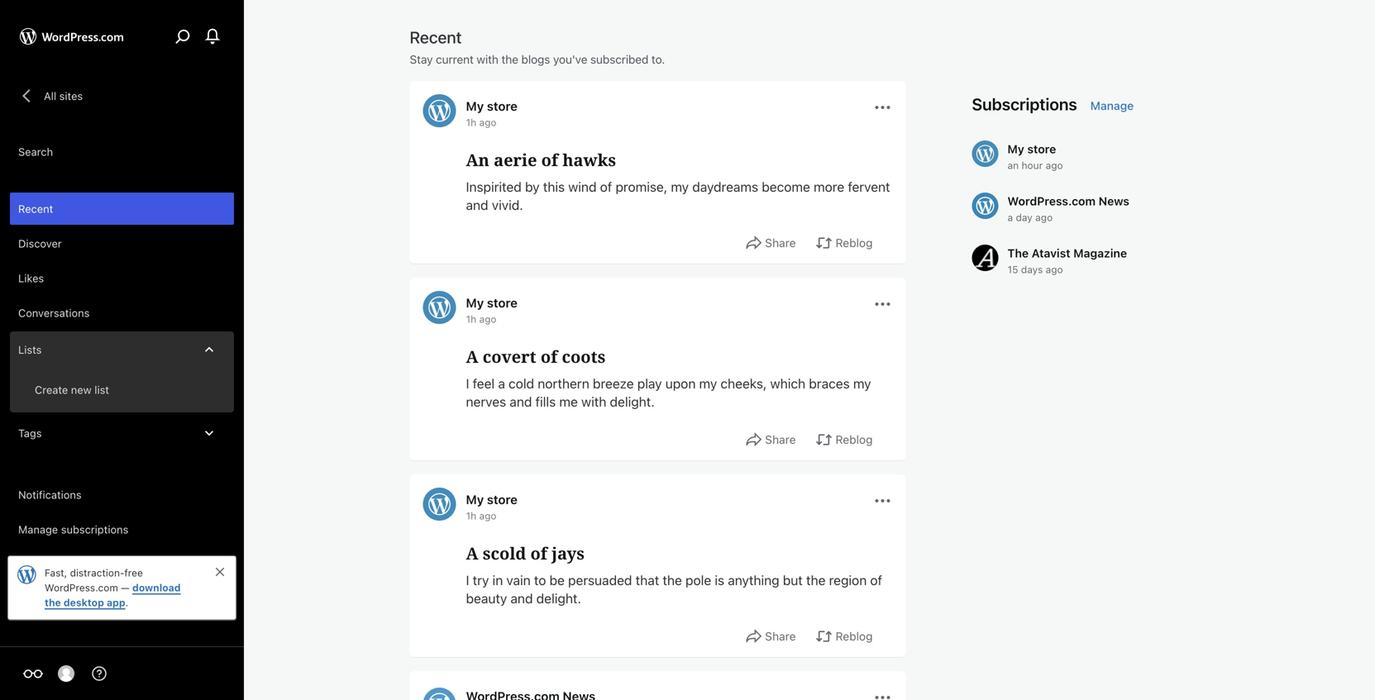 Task type: locate. For each thing, give the bounding box(es) containing it.
3 toggle menu image from the top
[[873, 491, 893, 511]]

share button for an aerie of hawks
[[745, 234, 796, 252]]

toggle menu image for coots
[[873, 294, 893, 314]]

create new list link
[[10, 374, 234, 406]]

and inside a covert of coots i feel a cold northern breeze play upon my cheeks, which braces my nerves and fills me with delight.
[[510, 394, 532, 410]]

1h for a scold of jays
[[466, 510, 476, 522]]

1 share from the top
[[765, 236, 796, 250]]

main content containing an aerie of hawks
[[410, 26, 1210, 700]]

ago
[[479, 117, 497, 128], [1046, 160, 1063, 171], [1035, 212, 1053, 223], [1046, 264, 1063, 275], [479, 313, 497, 325], [479, 510, 497, 522]]

2 vertical spatial and
[[511, 591, 533, 607]]

the
[[501, 53, 518, 66], [663, 573, 682, 588], [806, 573, 826, 588], [45, 597, 61, 609]]

my store 1h ago up "scold"
[[466, 492, 518, 522]]

2 toggle menu image from the top
[[873, 294, 893, 314]]

share button down which
[[745, 431, 796, 449]]

my for a scold of jays
[[466, 492, 484, 507]]

ago inside my store an hour ago
[[1046, 160, 1063, 171]]

a inside a scold of jays i try in vain to be persuaded that the pole is anything but the region of beauty and delight.
[[466, 542, 478, 565]]

2 reblog button from the top
[[816, 431, 873, 449]]

my store link up "scold"
[[466, 492, 518, 507]]

recent for recent
[[18, 203, 53, 215]]

share button for a scold of jays
[[745, 628, 796, 646]]

store for an aerie of hawks
[[487, 99, 518, 113]]

notifications link
[[10, 479, 234, 511]]

anything
[[728, 573, 779, 588]]

my down "current"
[[466, 99, 484, 113]]

of for hawks
[[541, 148, 558, 171]]

recent up stay
[[410, 27, 462, 47]]

of up northern
[[541, 345, 558, 368]]

a
[[466, 345, 478, 368], [466, 542, 478, 565]]

of inside a covert of coots i feel a cold northern breeze play upon my cheeks, which braces my nerves and fills me with delight.
[[541, 345, 558, 368]]

reblog
[[836, 236, 873, 250], [836, 433, 873, 447], [836, 630, 873, 643]]

the
[[1008, 246, 1029, 260]]

my right braces
[[853, 376, 871, 392]]

2 vertical spatial share
[[765, 630, 796, 643]]

1h for a covert of coots
[[466, 313, 476, 325]]

my store link
[[466, 99, 518, 113], [466, 296, 518, 310], [466, 492, 518, 507]]

delight. inside a covert of coots i feel a cold northern breeze play upon my cheeks, which braces my nerves and fills me with delight.
[[610, 394, 655, 410]]

0 vertical spatial reblog button
[[816, 234, 873, 252]]

2 1h ago link from the top
[[466, 313, 497, 325]]

promise,
[[616, 179, 668, 195]]

reblog down fervent
[[836, 236, 873, 250]]

a inside a covert of coots i feel a cold northern breeze play upon my cheeks, which braces my nerves and fills me with delight.
[[498, 376, 505, 392]]

.
[[125, 597, 128, 609]]

ago inside the atavist magazine 15 days ago
[[1046, 264, 1063, 275]]

store for a scold of jays
[[487, 492, 518, 507]]

share down become at the right top of page
[[765, 236, 796, 250]]

delight. inside a scold of jays i try in vain to be persuaded that the pole is anything but the region of beauty and delight.
[[536, 591, 581, 607]]

1 my store 1h ago from the top
[[466, 99, 518, 128]]

ago down atavist
[[1046, 264, 1063, 275]]

2 my store link from the top
[[466, 296, 518, 310]]

a inside wordpress.com news a day ago
[[1008, 212, 1013, 223]]

0 vertical spatial my store link
[[466, 99, 518, 113]]

my store 1h ago
[[466, 99, 518, 128], [466, 296, 518, 325], [466, 492, 518, 522]]

reblog button down the more
[[816, 234, 873, 252]]

fast,
[[45, 567, 67, 579]]

covert
[[483, 345, 536, 368]]

2 vertical spatial 1h
[[466, 510, 476, 522]]

1 vertical spatial share button
[[745, 431, 796, 449]]

0 vertical spatial my store 1h ago
[[466, 99, 518, 128]]

reblog button down braces
[[816, 431, 873, 449]]

store inside my store an hour ago
[[1027, 142, 1056, 156]]

my up covert
[[466, 296, 484, 310]]

of for coots
[[541, 345, 558, 368]]

i left the try
[[466, 573, 469, 588]]

recent up discover
[[18, 203, 53, 215]]

new
[[71, 384, 92, 396]]

a up the try
[[466, 542, 478, 565]]

1h ago link for scold
[[466, 510, 497, 522]]

1h ago link up an
[[466, 117, 497, 128]]

1h ago link for aerie
[[466, 117, 497, 128]]

delight. down be
[[536, 591, 581, 607]]

my up an at the right
[[1008, 142, 1024, 156]]

0 vertical spatial recent
[[410, 27, 462, 47]]

my up "scold"
[[466, 492, 484, 507]]

0 horizontal spatial recent
[[18, 203, 53, 215]]

1 vertical spatial delight.
[[536, 591, 581, 607]]

3 share from the top
[[765, 630, 796, 643]]

1 horizontal spatial wordpress.com
[[1008, 194, 1096, 208]]

1 vertical spatial recent
[[18, 203, 53, 215]]

a up feel
[[466, 345, 478, 368]]

with right "current"
[[477, 53, 498, 66]]

0 vertical spatial manage
[[1090, 99, 1134, 112]]

my store link up an
[[466, 99, 518, 113]]

1h up an
[[466, 117, 476, 128]]

share for a scold of jays
[[765, 630, 796, 643]]

and down vain
[[511, 591, 533, 607]]

my store 1h ago up covert
[[466, 296, 518, 325]]

1 toggle menu image from the top
[[873, 98, 893, 117]]

create new list
[[35, 384, 109, 396]]

the inside recent stay current with the blogs you've subscribed to.
[[501, 53, 518, 66]]

a left day
[[1008, 212, 1013, 223]]

manage
[[1090, 99, 1134, 112], [18, 523, 58, 536]]

keyboard_arrow_down image
[[201, 342, 217, 358]]

i inside a covert of coots i feel a cold northern breeze play upon my cheeks, which braces my nerves and fills me with delight.
[[466, 376, 469, 392]]

2 a from the top
[[466, 542, 478, 565]]

3 reblog button from the top
[[816, 628, 873, 646]]

1 1h from the top
[[466, 117, 476, 128]]

toggle menu image for jays
[[873, 491, 893, 511]]

my
[[466, 99, 484, 113], [1008, 142, 1024, 156], [466, 296, 484, 310], [466, 492, 484, 507]]

0 vertical spatial i
[[466, 376, 469, 392]]

0 vertical spatial share
[[765, 236, 796, 250]]

the left "blogs"
[[501, 53, 518, 66]]

reblog down braces
[[836, 433, 873, 447]]

1 horizontal spatial with
[[581, 394, 606, 410]]

of right region
[[870, 573, 882, 588]]

0 vertical spatial delight.
[[610, 394, 655, 410]]

2 vertical spatial my store link
[[466, 492, 518, 507]]

a inside a covert of coots i feel a cold northern breeze play upon my cheeks, which braces my nerves and fills me with delight.
[[466, 345, 478, 368]]

share
[[765, 236, 796, 250], [765, 433, 796, 447], [765, 630, 796, 643]]

3 my store link from the top
[[466, 492, 518, 507]]

my store link up covert
[[466, 296, 518, 310]]

wordpress.com up desktop
[[45, 582, 118, 594]]

of
[[541, 148, 558, 171], [600, 179, 612, 195], [541, 345, 558, 368], [531, 542, 547, 565], [870, 573, 882, 588]]

share button
[[745, 234, 796, 252], [745, 431, 796, 449], [745, 628, 796, 646]]

1 vertical spatial manage
[[18, 523, 58, 536]]

0 vertical spatial 1h ago link
[[466, 117, 497, 128]]

become
[[762, 179, 810, 195]]

my store 1h ago up an
[[466, 99, 518, 128]]

hour
[[1022, 160, 1043, 171]]

share button down the anything
[[745, 628, 796, 646]]

download the desktop app
[[45, 582, 181, 609]]

2 share from the top
[[765, 433, 796, 447]]

2 vertical spatial my store 1h ago
[[466, 492, 518, 522]]

0 horizontal spatial delight.
[[536, 591, 581, 607]]

my store 1h ago for scold
[[466, 492, 518, 522]]

3 1h ago link from the top
[[466, 510, 497, 522]]

notifications
[[18, 489, 82, 501]]

1 reblog from the top
[[836, 236, 873, 250]]

1 horizontal spatial a
[[1008, 212, 1013, 223]]

1 1h ago link from the top
[[466, 117, 497, 128]]

2 1h from the top
[[466, 313, 476, 325]]

that
[[636, 573, 659, 588]]

braces
[[809, 376, 850, 392]]

0 vertical spatial wordpress.com
[[1008, 194, 1096, 208]]

ago right hour
[[1046, 160, 1063, 171]]

toggle menu image for hawks
[[873, 98, 893, 117]]

be
[[550, 573, 565, 588]]

1 my store link from the top
[[466, 99, 518, 113]]

of up this
[[541, 148, 558, 171]]

1 vertical spatial 1h
[[466, 313, 476, 325]]

beauty
[[466, 591, 507, 607]]

my right upon
[[699, 376, 717, 392]]

reblog button
[[816, 234, 873, 252], [816, 431, 873, 449], [816, 628, 873, 646]]

3 share button from the top
[[745, 628, 796, 646]]

discover
[[18, 237, 62, 250]]

my store link for scold
[[466, 492, 518, 507]]

1 vertical spatial 1h ago link
[[466, 313, 497, 325]]

my for an aerie of hawks
[[466, 99, 484, 113]]

0 horizontal spatial a
[[498, 376, 505, 392]]

0 vertical spatial and
[[466, 197, 488, 213]]

store up "scold"
[[487, 492, 518, 507]]

3 reblog from the top
[[836, 630, 873, 643]]

this
[[543, 179, 565, 195]]

reblog button for coots
[[816, 431, 873, 449]]

share down which
[[765, 433, 796, 447]]

—
[[121, 582, 130, 594]]

1 vertical spatial reblog button
[[816, 431, 873, 449]]

i left feel
[[466, 376, 469, 392]]

all sites link
[[10, 79, 90, 113]]

my inside an aerie of hawks inspirited by this wind of promise, my daydreams become more fervent and vivid.
[[671, 179, 689, 195]]

ago up an
[[479, 117, 497, 128]]

reblog button down region
[[816, 628, 873, 646]]

1h ago link up covert
[[466, 313, 497, 325]]

share down but at the right bottom of page
[[765, 630, 796, 643]]

discover link
[[10, 227, 234, 260]]

likes
[[18, 272, 44, 284]]

1 vertical spatial and
[[510, 394, 532, 410]]

2 vertical spatial 1h ago link
[[466, 510, 497, 522]]

0 vertical spatial with
[[477, 53, 498, 66]]

manage for manage subscriptions
[[18, 523, 58, 536]]

reblog down region
[[836, 630, 873, 643]]

my for a covert of coots
[[466, 296, 484, 310]]

day
[[1016, 212, 1033, 223]]

1h ago link up "scold"
[[466, 510, 497, 522]]

2 vertical spatial share button
[[745, 628, 796, 646]]

toggle menu image
[[873, 98, 893, 117], [873, 294, 893, 314], [873, 491, 893, 511], [873, 688, 893, 700]]

a right feel
[[498, 376, 505, 392]]

store
[[487, 99, 518, 113], [1027, 142, 1056, 156], [487, 296, 518, 310], [487, 492, 518, 507]]

of up to
[[531, 542, 547, 565]]

0 vertical spatial a
[[466, 345, 478, 368]]

wordpress.com
[[1008, 194, 1096, 208], [45, 582, 118, 594]]

ago right day
[[1035, 212, 1053, 223]]

1 i from the top
[[466, 376, 469, 392]]

2 vertical spatial reblog button
[[816, 628, 873, 646]]

ago inside wordpress.com news a day ago
[[1035, 212, 1053, 223]]

play
[[637, 376, 662, 392]]

download
[[132, 582, 181, 594]]

recent inside recent stay current with the blogs you've subscribed to.
[[410, 27, 462, 47]]

0 horizontal spatial wordpress.com
[[45, 582, 118, 594]]

stay
[[410, 53, 433, 66]]

fervent
[[848, 179, 890, 195]]

and down cold
[[510, 394, 532, 410]]

2 i from the top
[[466, 573, 469, 588]]

1 reblog button from the top
[[816, 234, 873, 252]]

pole
[[686, 573, 711, 588]]

i inside a scold of jays i try in vain to be persuaded that the pole is anything but the region of beauty and delight.
[[466, 573, 469, 588]]

2 share button from the top
[[745, 431, 796, 449]]

my down an aerie of hawks 'link'
[[671, 179, 689, 195]]

0 vertical spatial share button
[[745, 234, 796, 252]]

1 horizontal spatial recent
[[410, 27, 462, 47]]

store up hour
[[1027, 142, 1056, 156]]

with right "me"
[[581, 394, 606, 410]]

2 my store 1h ago from the top
[[466, 296, 518, 325]]

store up covert
[[487, 296, 518, 310]]

1h ago link for covert
[[466, 313, 497, 325]]

1 vertical spatial my store link
[[466, 296, 518, 310]]

0 horizontal spatial manage
[[18, 523, 58, 536]]

1 vertical spatial my store 1h ago
[[466, 296, 518, 325]]

and down inspirited
[[466, 197, 488, 213]]

share button down become at the right top of page
[[745, 234, 796, 252]]

1h for an aerie of hawks
[[466, 117, 476, 128]]

1 horizontal spatial manage
[[1090, 99, 1134, 112]]

1h up the try
[[466, 510, 476, 522]]

0 vertical spatial a
[[1008, 212, 1013, 223]]

1h up feel
[[466, 313, 476, 325]]

manage inside manage subscriptions link
[[18, 523, 58, 536]]

1 vertical spatial i
[[466, 573, 469, 588]]

a
[[1008, 212, 1013, 223], [498, 376, 505, 392]]

1 vertical spatial share
[[765, 433, 796, 447]]

reblog for an aerie of hawks
[[836, 236, 873, 250]]

0 horizontal spatial my
[[671, 179, 689, 195]]

1h ago link
[[466, 117, 497, 128], [466, 313, 497, 325], [466, 510, 497, 522]]

2 vertical spatial reblog
[[836, 630, 873, 643]]

delight. down play
[[610, 394, 655, 410]]

main content
[[410, 26, 1210, 700]]

1 a from the top
[[466, 345, 478, 368]]

1 vertical spatial with
[[581, 394, 606, 410]]

breeze
[[593, 376, 634, 392]]

the down fast,
[[45, 597, 61, 609]]

and
[[466, 197, 488, 213], [510, 394, 532, 410], [511, 591, 533, 607]]

wordpress.com up day
[[1008, 194, 1096, 208]]

2 reblog from the top
[[836, 433, 873, 447]]

of right wind
[[600, 179, 612, 195]]

with
[[477, 53, 498, 66], [581, 394, 606, 410]]

and inside a scold of jays i try in vain to be persuaded that the pole is anything but the region of beauty and delight.
[[511, 591, 533, 607]]

my inside my store an hour ago
[[1008, 142, 1024, 156]]

a for a scold of jays
[[466, 542, 478, 565]]

reader image
[[23, 664, 43, 684]]

3 1h from the top
[[466, 510, 476, 522]]

likes link
[[10, 262, 234, 294]]

1 vertical spatial a
[[466, 542, 478, 565]]

3 my store 1h ago from the top
[[466, 492, 518, 522]]

is
[[715, 573, 724, 588]]

1 vertical spatial reblog
[[836, 433, 873, 447]]

vain
[[506, 573, 531, 588]]

0 horizontal spatial with
[[477, 53, 498, 66]]

0 vertical spatial reblog
[[836, 236, 873, 250]]

the atavist magazine 15 days ago
[[1008, 246, 1127, 275]]

1 vertical spatial wordpress.com
[[45, 582, 118, 594]]

list
[[94, 384, 109, 396]]

0 vertical spatial 1h
[[466, 117, 476, 128]]

1 vertical spatial a
[[498, 376, 505, 392]]

1 horizontal spatial delight.
[[610, 394, 655, 410]]

store up aerie
[[487, 99, 518, 113]]

1 share button from the top
[[745, 234, 796, 252]]



Task type: vqa. For each thing, say whether or not it's contained in the screenshot.
keyboard_arrow_down icon to the bottom
no



Task type: describe. For each thing, give the bounding box(es) containing it.
a for a covert of coots
[[466, 345, 478, 368]]

scold
[[483, 542, 526, 565]]

news
[[1099, 194, 1130, 208]]

with inside recent stay current with the blogs you've subscribed to.
[[477, 53, 498, 66]]

vivid.
[[492, 197, 523, 213]]

manage subscriptions link
[[10, 514, 234, 546]]

my store link for aerie
[[466, 99, 518, 113]]

wind
[[568, 179, 597, 195]]

the right that
[[663, 573, 682, 588]]

fast, distraction-free wordpress.com —
[[45, 567, 143, 594]]

blogs
[[521, 53, 550, 66]]

all sites
[[44, 90, 83, 102]]

dismiss image
[[213, 566, 227, 579]]

magazine
[[1074, 246, 1127, 260]]

tags link
[[10, 415, 234, 452]]

recent link
[[10, 193, 234, 225]]

northern
[[538, 376, 589, 392]]

more
[[814, 179, 844, 195]]

share for an aerie of hawks
[[765, 236, 796, 250]]

feel
[[473, 376, 495, 392]]

search link
[[10, 136, 234, 168]]

a scold of jays i try in vain to be persuaded that the pole is anything but the region of beauty and delight.
[[466, 542, 882, 607]]

days
[[1021, 264, 1043, 275]]

coots
[[562, 345, 606, 368]]

2 horizontal spatial my
[[853, 376, 871, 392]]

all
[[44, 90, 56, 102]]

app
[[107, 597, 125, 609]]

share for a covert of coots
[[765, 433, 796, 447]]

which
[[770, 376, 806, 392]]

reblog button for jays
[[816, 628, 873, 646]]

conversations
[[18, 307, 90, 319]]

atavist
[[1032, 246, 1071, 260]]

me
[[559, 394, 578, 410]]

manage subscriptions
[[18, 523, 128, 536]]

reblog button for hawks
[[816, 234, 873, 252]]

subscribed to.
[[590, 53, 665, 66]]

my store 1h ago for covert
[[466, 296, 518, 325]]

region
[[829, 573, 867, 588]]

wordpress.com inside wordpress.com news a day ago
[[1008, 194, 1096, 208]]

distraction-
[[70, 567, 124, 579]]

tags
[[18, 427, 42, 440]]

a covert of coots link
[[466, 345, 893, 369]]

my store an hour ago
[[1008, 142, 1063, 171]]

i for a scold of jays
[[466, 573, 469, 588]]

a scold of jays link
[[466, 542, 893, 566]]

jays
[[552, 542, 585, 565]]

wordpress.com news a day ago
[[1008, 194, 1130, 223]]

aerie
[[494, 148, 537, 171]]

hawks
[[562, 148, 616, 171]]

by
[[525, 179, 540, 195]]

create
[[35, 384, 68, 396]]

delight. for jays
[[536, 591, 581, 607]]

but
[[783, 573, 803, 588]]

the inside download the desktop app
[[45, 597, 61, 609]]

keyboard_arrow_down image
[[201, 425, 217, 442]]

manage link
[[1090, 98, 1134, 114]]

conversations link
[[10, 297, 234, 329]]

you've
[[553, 53, 587, 66]]

1 horizontal spatial my
[[699, 376, 717, 392]]

nerves
[[466, 394, 506, 410]]

reblog for a scold of jays
[[836, 630, 873, 643]]

subscriptions
[[972, 94, 1077, 114]]

free
[[124, 567, 143, 579]]

persuaded
[[568, 573, 632, 588]]

delight. for coots
[[610, 394, 655, 410]]

an
[[466, 148, 489, 171]]

sites
[[59, 90, 83, 102]]

desktop
[[64, 597, 104, 609]]

subscriptions
[[61, 523, 128, 536]]

15
[[1008, 264, 1018, 275]]

in
[[493, 573, 503, 588]]

search
[[18, 146, 53, 158]]

i for a covert of coots
[[466, 376, 469, 392]]

my store link for covert
[[466, 296, 518, 310]]

and inside an aerie of hawks inspirited by this wind of promise, my daydreams become more fervent and vivid.
[[466, 197, 488, 213]]

the right but at the right bottom of page
[[806, 573, 826, 588]]

store for a covert of coots
[[487, 296, 518, 310]]

cold
[[509, 376, 534, 392]]

wordpress.com inside fast, distraction-free wordpress.com —
[[45, 582, 118, 594]]

fills
[[536, 394, 556, 410]]

recent for recent stay current with the blogs you've subscribed to.
[[410, 27, 462, 47]]

ago up covert
[[479, 313, 497, 325]]

a covert of coots i feel a cold northern breeze play upon my cheeks, which braces my nerves and fills me with delight.
[[466, 345, 871, 410]]

an aerie of hawks inspirited by this wind of promise, my daydreams become more fervent and vivid.
[[466, 148, 890, 213]]

current
[[436, 53, 474, 66]]

an aerie of hawks link
[[466, 148, 893, 172]]

daydreams
[[692, 179, 758, 195]]

4 toggle menu image from the top
[[873, 688, 893, 700]]

greg robinson image
[[58, 666, 74, 682]]

my store 1h ago for aerie
[[466, 99, 518, 128]]

reblog for a covert of coots
[[836, 433, 873, 447]]

lists link
[[10, 332, 234, 368]]

try
[[473, 573, 489, 588]]

recent stay current with the blogs you've subscribed to.
[[410, 27, 665, 66]]

inspirited
[[466, 179, 522, 195]]

manage for manage
[[1090, 99, 1134, 112]]

share button for a covert of coots
[[745, 431, 796, 449]]

with inside a covert of coots i feel a cold northern breeze play upon my cheeks, which braces my nerves and fills me with delight.
[[581, 394, 606, 410]]

an
[[1008, 160, 1019, 171]]

lists
[[18, 344, 42, 356]]

ago up "scold"
[[479, 510, 497, 522]]

of for jays
[[531, 542, 547, 565]]

to
[[534, 573, 546, 588]]

upon
[[665, 376, 696, 392]]



